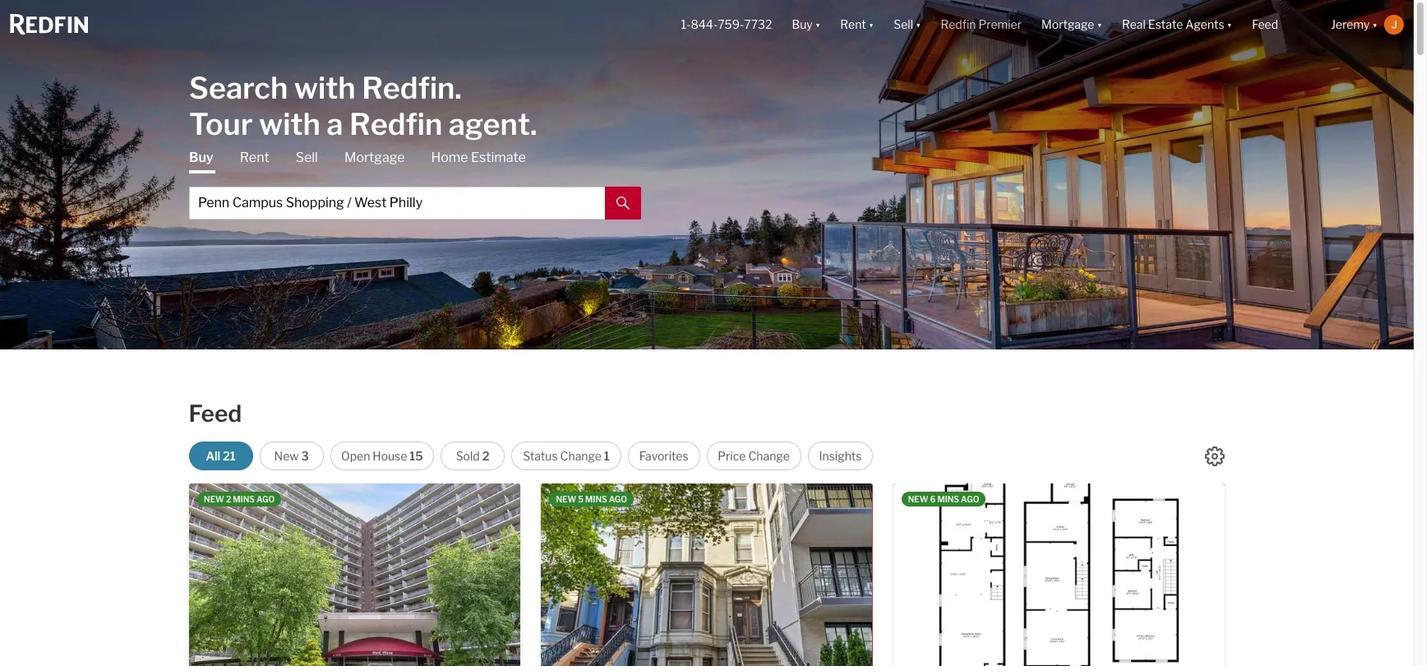 Task type: vqa. For each thing, say whether or not it's contained in the screenshot.
Real Estate Agents ▾ dropdown button
yes



Task type: describe. For each thing, give the bounding box(es) containing it.
premier
[[979, 18, 1022, 32]]

1-844-759-7732
[[681, 18, 773, 32]]

1 photo of 61-25 97th st unit 8b, rego park, ny 11374 image from the left
[[0, 484, 189, 666]]

rent for rent ▾
[[841, 18, 867, 32]]

open house 15
[[341, 449, 423, 463]]

mins for 5
[[586, 494, 607, 504]]

redfin premier button
[[931, 0, 1032, 49]]

844-
[[691, 18, 718, 32]]

rent ▾ button
[[831, 0, 884, 49]]

759-
[[718, 18, 744, 32]]

ago for new 6 mins ago
[[961, 494, 980, 504]]

rent link
[[240, 148, 269, 167]]

3 photo of 1229 76th st, brooklyn, ny 11228 image from the left
[[1225, 484, 1427, 666]]

mins for 2
[[233, 494, 255, 504]]

new for new 6 mins ago
[[908, 494, 929, 504]]

all
[[206, 449, 221, 463]]

21
[[223, 449, 236, 463]]

3 photo of 2 536 clinton ave, brooklyn, ny 11238 image from the left
[[873, 484, 1204, 666]]

2 photo of 61-25 97th st unit 8b, rego park, ny 11374 image from the left
[[189, 484, 521, 666]]

estimate
[[471, 149, 526, 165]]

user photo image
[[1385, 15, 1405, 35]]

mortgage ▾
[[1042, 18, 1103, 32]]

new for new 5 mins ago
[[556, 494, 577, 504]]

buy for buy
[[189, 149, 214, 165]]

rent ▾ button
[[841, 0, 874, 49]]

redfin premier
[[941, 18, 1022, 32]]

mortgage ▾ button
[[1042, 0, 1103, 49]]

Favorites radio
[[628, 442, 700, 470]]

new for new 2 mins ago
[[204, 494, 224, 504]]

search with redfin. tour with a redfin agent.
[[189, 69, 537, 142]]

insights
[[819, 449, 862, 463]]

New radio
[[260, 442, 324, 470]]

option group containing all
[[189, 442, 874, 470]]

▾ for mortgage ▾
[[1097, 18, 1103, 32]]

home estimate
[[431, 149, 526, 165]]

buy ▾ button
[[782, 0, 831, 49]]

2 for new
[[226, 494, 231, 504]]

price change
[[718, 449, 790, 463]]

1
[[604, 449, 610, 463]]

redfin inside 'button'
[[941, 18, 977, 32]]

real estate agents ▾ button
[[1113, 0, 1243, 49]]

buy for buy ▾
[[792, 18, 813, 32]]

sell ▾ button
[[884, 0, 931, 49]]

real
[[1122, 18, 1146, 32]]

▾ for buy ▾
[[816, 18, 821, 32]]

▾ for sell ▾
[[916, 18, 921, 32]]

mortgage for mortgage
[[344, 149, 405, 165]]

1-
[[681, 18, 691, 32]]

home
[[431, 149, 468, 165]]

15
[[410, 449, 423, 463]]

tour
[[189, 106, 253, 142]]

sold
[[456, 449, 480, 463]]

2 for sold
[[482, 449, 490, 463]]

2 photo of 1229 76th st, brooklyn, ny 11228 image from the left
[[894, 484, 1225, 666]]



Task type: locate. For each thing, give the bounding box(es) containing it.
▾ right the agents
[[1228, 18, 1233, 32]]

ago
[[257, 494, 275, 504], [609, 494, 627, 504], [961, 494, 980, 504]]

2 inside sold radio
[[482, 449, 490, 463]]

new
[[204, 494, 224, 504], [556, 494, 577, 504], [908, 494, 929, 504]]

feed
[[1253, 18, 1279, 32], [189, 400, 242, 428]]

1 vertical spatial buy
[[189, 149, 214, 165]]

favorites
[[640, 449, 689, 463]]

mortgage for mortgage ▾
[[1042, 18, 1095, 32]]

status
[[523, 449, 558, 463]]

buy
[[792, 18, 813, 32], [189, 149, 214, 165]]

1-844-759-7732 link
[[681, 18, 773, 32]]

1 change from the left
[[560, 449, 602, 463]]

0 horizontal spatial mins
[[233, 494, 255, 504]]

new down all
[[204, 494, 224, 504]]

real estate agents ▾ link
[[1122, 0, 1233, 49]]

new 6 mins ago
[[908, 494, 980, 504]]

rent ▾
[[841, 18, 874, 32]]

rent for rent
[[240, 149, 269, 165]]

Price Change radio
[[707, 442, 801, 470]]

tab list
[[189, 148, 641, 219]]

photo of 1229 76th st, brooklyn, ny 11228 image
[[562, 484, 894, 666], [894, 484, 1225, 666], [1225, 484, 1427, 666]]

1 photo of 1229 76th st, brooklyn, ny 11228 image from the left
[[562, 484, 894, 666]]

3 photo of 61-25 97th st unit 8b, rego park, ny 11374 image from the left
[[521, 484, 852, 666]]

price
[[718, 449, 746, 463]]

0 horizontal spatial buy
[[189, 149, 214, 165]]

mortgage left real
[[1042, 18, 1095, 32]]

a
[[327, 106, 343, 142]]

buy ▾
[[792, 18, 821, 32]]

0 vertical spatial rent
[[841, 18, 867, 32]]

1 horizontal spatial mins
[[586, 494, 607, 504]]

feed right the agents
[[1253, 18, 1279, 32]]

0 horizontal spatial rent
[[240, 149, 269, 165]]

Status Change radio
[[512, 442, 622, 470]]

new left 6
[[908, 494, 929, 504]]

mortgage inside dropdown button
[[1042, 18, 1095, 32]]

change inside option
[[749, 449, 790, 463]]

0 vertical spatial redfin
[[941, 18, 977, 32]]

jeremy ▾
[[1332, 18, 1378, 32]]

1 horizontal spatial buy
[[792, 18, 813, 32]]

1 vertical spatial mortgage
[[344, 149, 405, 165]]

buy right 7732
[[792, 18, 813, 32]]

rent inside dropdown button
[[841, 18, 867, 32]]

option group
[[189, 442, 874, 470]]

1 photo of 2 536 clinton ave, brooklyn, ny 11238 image from the left
[[210, 484, 542, 666]]

Insights radio
[[808, 442, 874, 470]]

open
[[341, 449, 370, 463]]

change right price
[[749, 449, 790, 463]]

sell ▾ button
[[894, 0, 921, 49]]

0 horizontal spatial redfin
[[349, 106, 443, 142]]

sell right rent ▾
[[894, 18, 914, 32]]

1 horizontal spatial change
[[749, 449, 790, 463]]

1 vertical spatial sell
[[296, 149, 318, 165]]

all 21
[[206, 449, 236, 463]]

6
[[931, 494, 936, 504]]

0 horizontal spatial new
[[204, 494, 224, 504]]

3
[[301, 449, 309, 463]]

2 photo of 2 536 clinton ave, brooklyn, ny 11238 image from the left
[[541, 484, 873, 666]]

sell inside sell ▾ dropdown button
[[894, 18, 914, 32]]

buy down tour
[[189, 149, 214, 165]]

search
[[189, 69, 288, 106]]

mins right 5
[[586, 494, 607, 504]]

new left 5
[[556, 494, 577, 504]]

sell link
[[296, 148, 318, 167]]

redfin inside search with redfin. tour with a redfin agent.
[[349, 106, 443, 142]]

5 ▾ from the left
[[1228, 18, 1233, 32]]

ago right 6
[[961, 494, 980, 504]]

tab list containing buy
[[189, 148, 641, 219]]

1 horizontal spatial 2
[[482, 449, 490, 463]]

feed up all
[[189, 400, 242, 428]]

2 ago from the left
[[609, 494, 627, 504]]

house
[[373, 449, 407, 463]]

0 horizontal spatial 2
[[226, 494, 231, 504]]

▾ left real
[[1097, 18, 1103, 32]]

Open House radio
[[330, 442, 434, 470]]

new 2 mins ago
[[204, 494, 275, 504]]

estate
[[1149, 18, 1184, 32]]

sell right rent "link"
[[296, 149, 318, 165]]

with
[[294, 69, 356, 106], [259, 106, 321, 142]]

3 new from the left
[[908, 494, 929, 504]]

3 ▾ from the left
[[916, 18, 921, 32]]

real estate agents ▾
[[1122, 18, 1233, 32]]

redfin
[[941, 18, 977, 32], [349, 106, 443, 142]]

1 vertical spatial rent
[[240, 149, 269, 165]]

buy inside dropdown button
[[792, 18, 813, 32]]

redfin left premier
[[941, 18, 977, 32]]

1 ▾ from the left
[[816, 18, 821, 32]]

1 horizontal spatial sell
[[894, 18, 914, 32]]

home estimate link
[[431, 148, 526, 167]]

ago for new 2 mins ago
[[257, 494, 275, 504]]

change inside radio
[[560, 449, 602, 463]]

mins right 6
[[938, 494, 960, 504]]

feed button
[[1243, 0, 1322, 49]]

1 horizontal spatial redfin
[[941, 18, 977, 32]]

3 ago from the left
[[961, 494, 980, 504]]

0 vertical spatial 2
[[482, 449, 490, 463]]

1 vertical spatial feed
[[189, 400, 242, 428]]

▾ left sell ▾
[[869, 18, 874, 32]]

0 horizontal spatial mortgage
[[344, 149, 405, 165]]

mortgage ▾ button
[[1032, 0, 1113, 49]]

1 vertical spatial redfin
[[349, 106, 443, 142]]

1 mins from the left
[[233, 494, 255, 504]]

0 vertical spatial mortgage
[[1042, 18, 1095, 32]]

change for status
[[560, 449, 602, 463]]

agents
[[1186, 18, 1225, 32]]

mortgage link
[[344, 148, 405, 167]]

2 new from the left
[[556, 494, 577, 504]]

3 mins from the left
[[938, 494, 960, 504]]

7732
[[744, 18, 773, 32]]

1 new from the left
[[204, 494, 224, 504]]

sell for sell ▾
[[894, 18, 914, 32]]

1 horizontal spatial new
[[556, 494, 577, 504]]

2 mins from the left
[[586, 494, 607, 504]]

1 horizontal spatial feed
[[1253, 18, 1279, 32]]

rent down tour
[[240, 149, 269, 165]]

ago down new
[[257, 494, 275, 504]]

photo of 2 536 clinton ave, brooklyn, ny 11238 image
[[210, 484, 542, 666], [541, 484, 873, 666], [873, 484, 1204, 666]]

buy ▾ button
[[792, 0, 821, 49]]

1 horizontal spatial ago
[[609, 494, 627, 504]]

0 horizontal spatial ago
[[257, 494, 275, 504]]

change
[[560, 449, 602, 463], [749, 449, 790, 463]]

status change 1
[[523, 449, 610, 463]]

▾ for rent ▾
[[869, 18, 874, 32]]

ago for new 5 mins ago
[[609, 494, 627, 504]]

4 ▾ from the left
[[1097, 18, 1103, 32]]

City, Address, School, Agent, ZIP search field
[[189, 186, 605, 219]]

rent
[[841, 18, 867, 32], [240, 149, 269, 165]]

▾
[[816, 18, 821, 32], [869, 18, 874, 32], [916, 18, 921, 32], [1097, 18, 1103, 32], [1228, 18, 1233, 32], [1373, 18, 1378, 32]]

2
[[482, 449, 490, 463], [226, 494, 231, 504]]

agent.
[[449, 106, 537, 142]]

sell ▾
[[894, 18, 921, 32]]

Sold radio
[[441, 442, 505, 470]]

2 horizontal spatial ago
[[961, 494, 980, 504]]

sell
[[894, 18, 914, 32], [296, 149, 318, 165]]

ago right 5
[[609, 494, 627, 504]]

submit search image
[[617, 197, 630, 210]]

0 horizontal spatial sell
[[296, 149, 318, 165]]

2 right sold
[[482, 449, 490, 463]]

0 horizontal spatial feed
[[189, 400, 242, 428]]

0 horizontal spatial change
[[560, 449, 602, 463]]

1 horizontal spatial mortgage
[[1042, 18, 1095, 32]]

sell for sell
[[296, 149, 318, 165]]

mins
[[233, 494, 255, 504], [586, 494, 607, 504], [938, 494, 960, 504]]

▾ for jeremy ▾
[[1373, 18, 1378, 32]]

new 5 mins ago
[[556, 494, 627, 504]]

redfin up mortgage link
[[349, 106, 443, 142]]

jeremy
[[1332, 18, 1370, 32]]

photo of 61-25 97th st unit 8b, rego park, ny 11374 image
[[0, 484, 189, 666], [189, 484, 521, 666], [521, 484, 852, 666]]

mins for 6
[[938, 494, 960, 504]]

0 vertical spatial buy
[[792, 18, 813, 32]]

change left 1
[[560, 449, 602, 463]]

2 horizontal spatial mins
[[938, 494, 960, 504]]

2 ▾ from the left
[[869, 18, 874, 32]]

2 horizontal spatial new
[[908, 494, 929, 504]]

5
[[578, 494, 584, 504]]

0 vertical spatial sell
[[894, 18, 914, 32]]

6 ▾ from the left
[[1373, 18, 1378, 32]]

1 ago from the left
[[257, 494, 275, 504]]

feed inside button
[[1253, 18, 1279, 32]]

mins down 21
[[233, 494, 255, 504]]

rent right buy ▾
[[841, 18, 867, 32]]

1 horizontal spatial rent
[[841, 18, 867, 32]]

2 change from the left
[[749, 449, 790, 463]]

buy link
[[189, 148, 214, 173]]

new
[[274, 449, 299, 463]]

sell inside tab list
[[296, 149, 318, 165]]

▾ left rent ▾
[[816, 18, 821, 32]]

new 3
[[274, 449, 309, 463]]

0 vertical spatial feed
[[1253, 18, 1279, 32]]

All radio
[[189, 442, 253, 470]]

change for price
[[749, 449, 790, 463]]

redfin.
[[362, 69, 462, 106]]

▾ left user photo
[[1373, 18, 1378, 32]]

2 down 21
[[226, 494, 231, 504]]

mortgage
[[1042, 18, 1095, 32], [344, 149, 405, 165]]

mortgage up city, address, school, agent, zip search box on the left top
[[344, 149, 405, 165]]

sold 2
[[456, 449, 490, 463]]

1 vertical spatial 2
[[226, 494, 231, 504]]

▾ right rent ▾
[[916, 18, 921, 32]]



